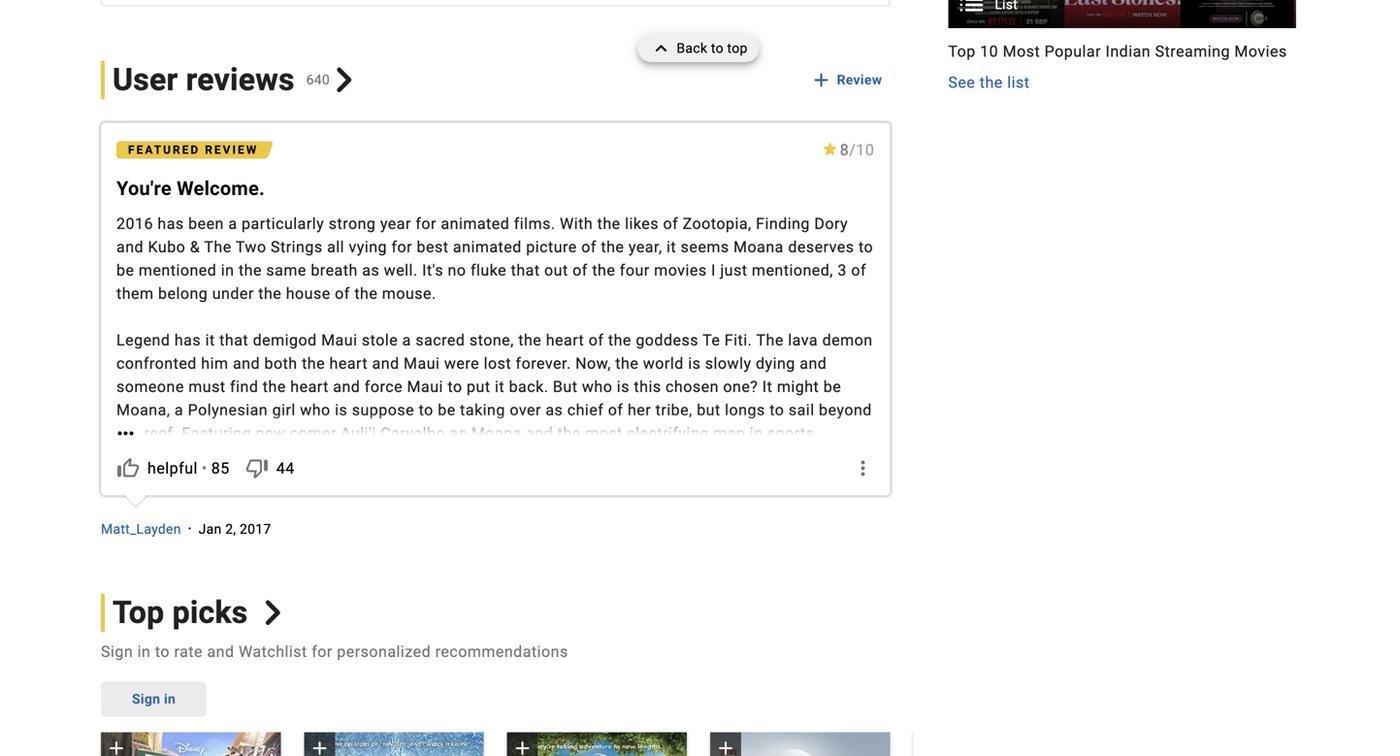 Task type: vqa. For each thing, say whether or not it's contained in the screenshot.
for
yes



Task type: locate. For each thing, give the bounding box(es) containing it.
but inside the film itself might lack some of the intricacies of plot heavy films like zootopia, but this journey story is entertaining and heartfelt. the vibrant colours of the green islands and the blue sea help propel the film above and beyond what some others films have to offer. the animation takes a nice little turn for the creative when the characters find themselves under the sea in a side villains lair. we are trea
[[720, 681, 744, 699]]

house
[[286, 284, 331, 303]]

of up first,
[[199, 587, 214, 606]]

have
[[464, 727, 499, 746]]

1 vertical spatial but
[[649, 611, 673, 629]]

sign in button
[[101, 682, 207, 717]]

a inside 2016 has been a particularly strong year for animated films. with the likes of zootopia, finding dory and kubo & the two strings all vying for best animated picture of the year, it seems moana deserves to be mentioned in the same breath as well. it's no fluke that out of the four movies i just mentioned, 3 of them belong under the house of the mouse.
[[228, 215, 237, 233]]

0 horizontal spatial top
[[113, 594, 164, 631]]

four
[[620, 261, 650, 280]]

0 vertical spatial maui
[[321, 331, 358, 349]]

to right deserves
[[859, 238, 874, 256]]

top
[[949, 42, 976, 61], [113, 594, 164, 631]]

a right stole on the top of the page
[[403, 331, 411, 349]]

of up now,
[[589, 331, 604, 349]]

sea up nice
[[720, 704, 746, 722]]

must
[[189, 378, 226, 396]]

maui right force
[[407, 378, 444, 396]]

the left creative
[[116, 750, 140, 756]]

add image for the tangled image in the bottom left of the page
[[511, 737, 535, 756]]

in right mentioned
[[221, 261, 234, 280]]

moana down taking
[[472, 424, 522, 443]]

it
[[763, 378, 773, 396]]

what
[[287, 727, 322, 746]]

sacred
[[416, 331, 465, 349]]

under inside 2016 has been a particularly strong year for animated films. with the likes of zootopia, finding dory and kubo & the two strings all vying for best animated picture of the year, it seems moana deserves to be mentioned in the same breath as well. it's no fluke that out of the four movies i just mentioned, 3 of them belong under the house of the mouse.
[[212, 284, 254, 303]]

1 vertical spatial it's
[[116, 494, 138, 513]]

the right with
[[598, 215, 621, 233]]

0 horizontal spatial be
[[116, 261, 134, 280]]

here
[[789, 564, 821, 582]]

has up confronted
[[175, 331, 201, 349]]

this up the easily
[[624, 494, 651, 513]]

little up 'are'
[[767, 727, 800, 746]]

it up him
[[205, 331, 215, 349]]

might
[[777, 378, 820, 396], [223, 681, 265, 699]]

add image down green
[[511, 737, 535, 756]]

little down disney
[[319, 611, 351, 629]]

1 vertical spatial that
[[220, 331, 249, 349]]

0 vertical spatial but
[[697, 401, 721, 419]]

be
[[116, 261, 134, 280], [824, 378, 842, 396], [438, 401, 456, 419]]

1 horizontal spatial moana
[[734, 238, 784, 256]]

beyond right the sail
[[819, 401, 873, 419]]

sign inside 'sign in' button
[[132, 691, 160, 707]]

put
[[467, 378, 491, 396]]

but up nice
[[720, 681, 744, 699]]

might up the sail
[[777, 378, 820, 396]]

see more image
[[110, 422, 141, 445]]

review
[[837, 72, 883, 88]]

0 vertical spatial beyond
[[819, 401, 873, 419]]

rate
[[174, 642, 203, 661]]

0 vertical spatial moana
[[734, 238, 784, 256]]

who up comer
[[300, 401, 331, 419]]

2 vertical spatial but
[[720, 681, 744, 699]]

over down back. on the left
[[510, 401, 542, 419]]

0 vertical spatial top
[[949, 42, 976, 61]]

been
[[188, 215, 224, 233], [177, 634, 213, 652]]

propel
[[786, 704, 832, 722]]

but
[[697, 401, 721, 419], [649, 611, 673, 629], [720, 681, 744, 699]]

add image
[[810, 68, 833, 92], [308, 737, 331, 756]]

0 horizontal spatial add image
[[308, 737, 331, 756]]

of down fun
[[555, 611, 570, 629]]

some up "characters"
[[327, 727, 367, 746]]

that inside it's not surprising that i found myself tapping my feet to the songs in this film because lin-manuel miranda, creator of hamilton, shares his talent with this film. i can easily see any one of the songs in this piece going up for and winning best original song, giving the man the o in the prestigious pegot award circle. he currently has a pulitzer, emmy, tony and grammy, among more. the songs here remind me of the old-school disney songs, easy to listen to, fun to play on repeat and important to the story. at first, i felt it was a little too on the nose with some of the lyrics, but eventually he won me over and i've been listening to the soundtrack ever since.
[[248, 494, 277, 513]]

frozen image
[[304, 732, 484, 756]]

green
[[522, 704, 563, 722]]

new
[[256, 424, 286, 443]]

it right felt
[[257, 611, 267, 629]]

sea down "offer." at the left
[[555, 750, 581, 756]]

any
[[683, 517, 709, 536]]

10 up see the list button
[[981, 42, 999, 61]]

1 horizontal spatial top
[[949, 42, 976, 61]]

fluke
[[471, 261, 507, 280]]

2 vertical spatial some
[[327, 727, 367, 746]]

for up currently
[[260, 541, 281, 559]]

1 horizontal spatial on
[[639, 587, 658, 606]]

0 vertical spatial zootopia,
[[683, 215, 752, 233]]

dwayne
[[228, 448, 285, 466]]

1 vertical spatial beyond
[[229, 727, 282, 746]]

that for stole
[[220, 331, 249, 349]]

2 add image from the left
[[511, 737, 535, 756]]

heart up girl
[[291, 378, 329, 396]]

in right the o
[[677, 541, 691, 559]]

to right have
[[503, 727, 518, 746]]

0 vertical spatial has
[[158, 215, 184, 233]]

3 add image from the left
[[714, 737, 738, 756]]

of left 'her'
[[608, 401, 624, 419]]

has inside legend has it that demigod maui stole a sacred stone, the heart of the goddess te fiti. the lava demon confronted him and both the heart and maui were lost forever. now, the world is slowly dying and someone must find the heart and force maui to put it back. but who is this chosen one? it might be moana, a polynesian girl who is suppose to be taking over as chief of her tribe, but longs to sail beyond the reef. featuring new comer auli'i carvalho as moana and the most electrifying man in sports entertainment, dwayne 'the rock" johnson, as the demigod maui.
[[175, 331, 201, 349]]

since.
[[453, 634, 496, 652]]

some inside it's not surprising that i found myself tapping my feet to the songs in this film because lin-manuel miranda, creator of hamilton, shares his talent with this film. i can easily see any one of the songs in this piece going up for and winning best original song, giving the man the o in the prestigious pegot award circle. he currently has a pulitzer, emmy, tony and grammy, among more. the songs here remind me of the old-school disney songs, easy to listen to, fun to play on repeat and important to the story. at first, i felt it was a little too on the nose with some of the lyrics, but eventually he won me over and i've been listening to the soundtrack ever since.
[[510, 611, 550, 629]]

0 vertical spatial chevron right inline image
[[332, 68, 357, 93]]

1 add image from the left
[[105, 737, 128, 756]]

still frame image
[[949, 0, 1297, 28]]

1 vertical spatial little
[[767, 727, 800, 746]]

chief
[[568, 401, 604, 419]]

beyond inside legend has it that demigod maui stole a sacred stone, the heart of the goddess te fiti. the lava demon confronted him and both the heart and maui were lost forever. now, the world is slowly dying and someone must find the heart and force maui to put it back. but who is this chosen one? it might be moana, a polynesian girl who is suppose to be taking over as chief of her tribe, but longs to sail beyond the reef. featuring new comer auli'i carvalho as moana and the most electrifying man in sports entertainment, dwayne 'the rock" johnson, as the demigod maui.
[[819, 401, 873, 419]]

entertaining
[[134, 704, 222, 722]]

add image left "we"
[[714, 737, 738, 756]]

1 vertical spatial film
[[148, 681, 177, 699]]

dying
[[756, 354, 796, 373]]

been inside 2016 has been a particularly strong year for animated films. with the likes of zootopia, finding dory and kubo & the two strings all vying for best animated picture of the year, it seems moana deserves to be mentioned in the same breath as well. it's no fluke that out of the four movies i just mentioned, 3 of them belong under the house of the mouse.
[[188, 215, 224, 233]]

top for top 10 most popular indian streaming movies
[[949, 42, 976, 61]]

has inside it's not surprising that i found myself tapping my feet to the songs in this film because lin-manuel miranda, creator of hamilton, shares his talent with this film. i can easily see any one of the songs in this piece going up for and winning best original song, giving the man the o in the prestigious pegot award circle. he currently has a pulitzer, emmy, tony and grammy, among more. the songs here remind me of the old-school disney songs, easy to listen to, fun to play on repeat and important to the story. at first, i felt it was a little too on the nose with some of the lyrics, but eventually he won me over and i've been listening to the soundtrack ever since.
[[308, 564, 334, 582]]

this inside legend has it that demigod maui stole a sacred stone, the heart of the goddess te fiti. the lava demon confronted him and both the heart and maui were lost forever. now, the world is slowly dying and someone must find the heart and force maui to put it back. but who is this chosen one? it might be moana, a polynesian girl who is suppose to be taking over as chief of her tribe, but longs to sail beyond the reef. featuring new comer auli'i carvalho as moana and the most electrifying man in sports entertainment, dwayne 'the rock" johnson, as the demigod maui.
[[634, 378, 662, 396]]

beyond up when
[[229, 727, 282, 746]]

this up 'her'
[[634, 378, 662, 396]]

i left can
[[566, 517, 571, 536]]

0 vertical spatial over
[[510, 401, 542, 419]]

the down any at the bottom
[[695, 541, 718, 559]]

it's down best
[[422, 261, 444, 280]]

1 horizontal spatial add image
[[810, 68, 833, 92]]

the down breath
[[355, 284, 378, 303]]

zootopia image
[[101, 732, 281, 756]]

the down islands
[[565, 727, 593, 746]]

it right put
[[495, 378, 505, 396]]

tony
[[467, 564, 502, 582]]

1 vertical spatial films
[[423, 727, 460, 746]]

villains
[[651, 750, 703, 756]]

find inside legend has it that demigod maui stole a sacred stone, the heart of the goddess te fiti. the lava demon confronted him and both the heart and maui were lost forever. now, the world is slowly dying and someone must find the heart and force maui to put it back. but who is this chosen one? it might be moana, a polynesian girl who is suppose to be taking over as chief of her tribe, but longs to sail beyond the reef. featuring new comer auli'i carvalho as moana and the most electrifying man in sports entertainment, dwayne 'the rock" johnson, as the demigod maui.
[[230, 378, 259, 396]]

as down carvalho
[[442, 448, 459, 466]]

maui
[[321, 331, 358, 349], [404, 354, 440, 373], [407, 378, 444, 396]]

1 vertical spatial been
[[177, 634, 213, 652]]

the down "he"
[[218, 587, 242, 606]]

best
[[378, 541, 411, 559]]

songs
[[557, 494, 602, 513], [792, 517, 836, 536], [740, 564, 784, 582]]

0 horizontal spatial beyond
[[229, 727, 282, 746]]

the up dying
[[757, 331, 784, 349]]

to inside 2016 has been a particularly strong year for animated films. with the likes of zootopia, finding dory and kubo & the two strings all vying for best animated picture of the year, it seems moana deserves to be mentioned in the same breath as well. it's no fluke that out of the four movies i just mentioned, 3 of them belong under the house of the mouse.
[[859, 238, 874, 256]]

0 horizontal spatial 10
[[857, 141, 875, 159]]

1 horizontal spatial sea
[[720, 704, 746, 722]]

in left itself
[[164, 691, 176, 707]]

1 vertical spatial top
[[113, 594, 164, 631]]

be up 'them'
[[116, 261, 134, 280]]

the inside it's not surprising that i found myself tapping my feet to the songs in this film because lin-manuel miranda, creator of hamilton, shares his talent with this film. i can easily see any one of the songs in this piece going up for and winning best original song, giving the man the o in the prestigious pegot award circle. he currently has a pulitzer, emmy, tony and grammy, among more. the songs here remind me of the old-school disney songs, easy to listen to, fun to play on repeat and important to the story. at first, i felt it was a little too on the nose with some of the lyrics, but eventually he won me over and i've been listening to the soundtrack ever since.
[[708, 564, 735, 582]]

be down demon on the top of the page
[[824, 378, 842, 396]]

in down the story.
[[138, 642, 151, 661]]

same
[[266, 261, 307, 280]]

0 horizontal spatial it's
[[116, 494, 138, 513]]

1 vertical spatial who
[[300, 401, 331, 419]]

well.
[[384, 261, 418, 280]]

1 vertical spatial might
[[223, 681, 265, 699]]

1 vertical spatial me
[[813, 611, 835, 629]]

tribe,
[[656, 401, 693, 419]]

the inside button
[[980, 73, 1004, 92]]

star inline image
[[823, 143, 838, 155]]

1 vertical spatial has
[[175, 331, 201, 349]]

that inside legend has it that demigod maui stole a sacred stone, the heart of the goddess te fiti. the lava demon confronted him and both the heart and maui were lost forever. now, the world is slowly dying and someone must find the heart and force maui to put it back. but who is this chosen one? it might be moana, a polynesian girl who is suppose to be taking over as chief of her tribe, but longs to sail beyond the reef. featuring new comer auli'i carvalho as moana and the most electrifying man in sports entertainment, dwayne 'the rock" johnson, as the demigod maui.
[[220, 331, 249, 349]]

0 vertical spatial heart
[[546, 331, 585, 349]]

sail
[[789, 401, 815, 419]]

under inside the film itself might lack some of the intricacies of plot heavy films like zootopia, but this journey story is entertaining and heartfelt. the vibrant colours of the green islands and the blue sea help propel the film above and beyond what some others films have to offer. the animation takes a nice little turn for the creative when the characters find themselves under the sea in a side villains lair. we are trea
[[481, 750, 523, 756]]

piece
[[148, 541, 188, 559]]

0 vertical spatial little
[[319, 611, 351, 629]]

1 horizontal spatial 10
[[981, 42, 999, 61]]

who
[[582, 378, 613, 396], [300, 401, 331, 419]]

found
[[291, 494, 333, 513]]

2 vertical spatial film
[[116, 727, 145, 746]]

as down taking
[[450, 424, 467, 443]]

lyrics,
[[602, 611, 645, 629]]

old-
[[246, 587, 274, 606]]

0 horizontal spatial moana
[[472, 424, 522, 443]]

this up help
[[748, 681, 775, 699]]

0 vertical spatial that
[[511, 261, 540, 280]]

1 horizontal spatial little
[[767, 727, 800, 746]]

this inside the film itself might lack some of the intricacies of plot heavy films like zootopia, but this journey story is entertaining and heartfelt. the vibrant colours of the green islands and the blue sea help propel the film above and beyond what some others films have to offer. the animation takes a nice little turn for the creative when the characters find themselves under the sea in a side villains lair. we are trea
[[748, 681, 775, 699]]

a
[[228, 215, 237, 233], [403, 331, 411, 349], [175, 401, 184, 419], [339, 564, 348, 582], [305, 611, 314, 629], [719, 727, 728, 746], [603, 750, 612, 756]]

film up entertaining
[[148, 681, 177, 699]]

top picks link
[[101, 593, 285, 632]]

award
[[116, 564, 161, 582]]

0 vertical spatial sign
[[101, 642, 133, 661]]

0 horizontal spatial chevron right inline image
[[260, 600, 285, 625]]

won
[[778, 611, 808, 629]]

it inside 2016 has been a particularly strong year for animated films. with the likes of zootopia, finding dory and kubo & the two strings all vying for best animated picture of the year, it seems moana deserves to be mentioned in the same breath as well. it's no fluke that out of the four movies i just mentioned, 3 of them belong under the house of the mouse.
[[667, 238, 677, 256]]

his
[[389, 517, 411, 536]]

animation
[[597, 727, 671, 746]]

2 vertical spatial has
[[308, 564, 334, 582]]

1 horizontal spatial over
[[840, 611, 871, 629]]

1 vertical spatial man
[[598, 541, 630, 559]]

0 horizontal spatial demigod
[[253, 331, 317, 349]]

film inside it's not surprising that i found myself tapping my feet to the songs in this film because lin-manuel miranda, creator of hamilton, shares his talent with this film. i can easily see any one of the songs in this piece going up for and winning best original song, giving the man the o in the prestigious pegot award circle. he currently has a pulitzer, emmy, tony and grammy, among more. the songs here remind me of the old-school disney songs, easy to listen to, fun to play on repeat and important to the story. at first, i felt it was a little too on the nose with some of the lyrics, but eventually he won me over and i've been listening to the soundtrack ever since.
[[655, 494, 684, 513]]

might inside the film itself might lack some of the intricacies of plot heavy films like zootopia, but this journey story is entertaining and heartfelt. the vibrant colours of the green islands and the blue sea help propel the film above and beyond what some others films have to offer. the animation takes a nice little turn for the creative when the characters find themselves under the sea in a side villains lair. we are trea
[[223, 681, 265, 699]]

0 vertical spatial some
[[510, 611, 550, 629]]

with down the feet
[[461, 517, 492, 536]]

group
[[949, 0, 1297, 94], [949, 0, 1297, 28], [101, 732, 281, 756], [304, 732, 484, 756], [507, 732, 687, 756], [711, 732, 891, 756], [914, 732, 1094, 756]]

1 horizontal spatial man
[[714, 424, 746, 443]]

the down "offer." at the left
[[527, 750, 551, 756]]

2 horizontal spatial songs
[[792, 517, 836, 536]]

over inside legend has it that demigod maui stole a sacred stone, the heart of the goddess te fiti. the lava demon confronted him and both the heart and maui were lost forever. now, the world is slowly dying and someone must find the heart and force maui to put it back. but who is this chosen one? it might be moana, a polynesian girl who is suppose to be taking over as chief of her tribe, but longs to sail beyond the reef. featuring new comer auli'i carvalho as moana and the most electrifying man in sports entertainment, dwayne 'the rock" johnson, as the demigod maui.
[[510, 401, 542, 419]]

little inside the film itself might lack some of the intricacies of plot heavy films like zootopia, but this journey story is entertaining and heartfelt. the vibrant colours of the green islands and the blue sea help propel the film above and beyond what some others films have to offer. the animation takes a nice little turn for the creative when the characters find themselves under the sea in a side villains lair. we are trea
[[767, 727, 800, 746]]

2 horizontal spatial add image
[[714, 737, 738, 756]]

the up maui.
[[558, 424, 581, 443]]

the down fun
[[574, 611, 597, 629]]

0 horizontal spatial songs
[[557, 494, 602, 513]]

lair.
[[707, 750, 734, 756]]

film left above
[[116, 727, 145, 746]]

eventually
[[677, 611, 751, 629]]

1 vertical spatial find
[[360, 750, 389, 756]]

moana inside legend has it that demigod maui stole a sacred stone, the heart of the goddess te fiti. the lava demon confronted him and both the heart and maui were lost forever. now, the world is slowly dying and someone must find the heart and force maui to put it back. but who is this chosen one? it might be moana, a polynesian girl who is suppose to be taking over as chief of her tribe, but longs to sail beyond the reef. featuring new comer auli'i carvalho as moana and the most electrifying man in sports entertainment, dwayne 'the rock" johnson, as the demigod maui.
[[472, 424, 522, 443]]

1 horizontal spatial find
[[360, 750, 389, 756]]

stole
[[362, 331, 398, 349]]

with
[[461, 517, 492, 536], [474, 611, 505, 629]]

1 horizontal spatial beyond
[[819, 401, 873, 419]]

0 vertical spatial man
[[714, 424, 746, 443]]

2 vertical spatial that
[[248, 494, 277, 513]]

kubo
[[148, 238, 186, 256]]

2 vertical spatial songs
[[740, 564, 784, 582]]

chevron right inline image right felt
[[260, 600, 285, 625]]

0 vertical spatial be
[[116, 261, 134, 280]]

someone
[[116, 378, 184, 396]]

heart up the forever.
[[546, 331, 585, 349]]

the down two
[[239, 261, 262, 280]]

has up kubo
[[158, 215, 184, 233]]

zootopia, up seems
[[683, 215, 752, 233]]

add image for big hero 6 image
[[714, 737, 738, 756]]

sign for sign in to rate and watchlist for personalized recommendations
[[101, 642, 133, 661]]

in down longs
[[750, 424, 763, 443]]

1 vertical spatial over
[[840, 611, 871, 629]]

0 vertical spatial find
[[230, 378, 259, 396]]

first,
[[182, 611, 215, 629]]

for right the watchlist
[[312, 642, 333, 661]]

feet
[[477, 494, 506, 513]]

original
[[415, 541, 472, 559]]

1 vertical spatial maui
[[404, 354, 440, 373]]

jan
[[199, 521, 222, 537]]

0 horizontal spatial me
[[172, 587, 195, 606]]

and inside 2016 has been a particularly strong year for animated films. with the likes of zootopia, finding dory and kubo & the two strings all vying for best animated picture of the year, it seems moana deserves to be mentioned in the same breath as well. it's no fluke that out of the four movies i just mentioned, 3 of them belong under the house of the mouse.
[[116, 238, 144, 256]]

just
[[721, 261, 748, 280]]

1 horizontal spatial it's
[[422, 261, 444, 280]]

of up vibrant
[[349, 681, 364, 699]]

0 horizontal spatial man
[[598, 541, 630, 559]]

1 horizontal spatial heart
[[330, 354, 368, 373]]

2 horizontal spatial film
[[655, 494, 684, 513]]

electrifying
[[627, 424, 709, 443]]

1 vertical spatial demigod
[[491, 448, 555, 466]]

likes
[[625, 215, 659, 233]]

some
[[510, 611, 550, 629], [304, 681, 344, 699], [327, 727, 367, 746]]

1 vertical spatial on
[[384, 611, 402, 629]]

little
[[319, 611, 351, 629], [767, 727, 800, 746]]

to left put
[[448, 378, 463, 396]]

0 vertical spatial film
[[655, 494, 684, 513]]

1 vertical spatial songs
[[792, 517, 836, 536]]

0 horizontal spatial heart
[[291, 378, 329, 396]]

watchlist
[[239, 642, 307, 661]]

remind
[[116, 587, 167, 606]]

0 vertical spatial on
[[639, 587, 658, 606]]

demigod up the feet
[[491, 448, 555, 466]]

most
[[1003, 42, 1041, 61]]

polynesian
[[188, 401, 268, 419]]

0 horizontal spatial might
[[223, 681, 265, 699]]

the inside 2016 has been a particularly strong year for animated films. with the likes of zootopia, finding dory and kubo & the two strings all vying for best animated picture of the year, it seems moana deserves to be mentioned in the same breath as well. it's no fluke that out of the four movies i just mentioned, 3 of them belong under the house of the mouse.
[[204, 238, 232, 256]]

chevron right inline image
[[332, 68, 357, 93], [260, 600, 285, 625]]

me down circle.
[[172, 587, 195, 606]]

sign up above
[[132, 691, 160, 707]]

1 horizontal spatial be
[[438, 401, 456, 419]]

over
[[510, 401, 542, 419], [840, 611, 871, 629]]

add image
[[105, 737, 128, 756], [511, 737, 535, 756], [714, 737, 738, 756]]

on right "too"
[[384, 611, 402, 629]]

1 vertical spatial chevron right inline image
[[260, 600, 285, 625]]

felt
[[229, 611, 253, 629]]

top up i've
[[113, 594, 164, 631]]

some down the to,
[[510, 611, 550, 629]]

is
[[688, 354, 701, 373], [617, 378, 630, 396], [335, 401, 348, 419], [116, 704, 129, 722]]

at
[[162, 611, 178, 629]]

zootopia, inside 2016 has been a particularly strong year for animated films. with the likes of zootopia, finding dory and kubo & the two strings all vying for best animated picture of the year, it seems moana deserves to be mentioned in the same breath as well. it's no fluke that out of the four movies i just mentioned, 3 of them belong under the house of the mouse.
[[683, 215, 752, 233]]

moana
[[734, 238, 784, 256], [472, 424, 522, 443]]

zootopia, inside the film itself might lack some of the intricacies of plot heavy films like zootopia, but this journey story is entertaining and heartfelt. the vibrant colours of the green islands and the blue sea help propel the film above and beyond what some others films have to offer. the animation takes a nice little turn for the creative when the characters find themselves under the sea in a side villains lair. we are trea
[[647, 681, 716, 699]]

maui down sacred
[[404, 354, 440, 373]]

songs up can
[[557, 494, 602, 513]]

in up the easily
[[606, 494, 619, 513]]

streaming
[[1156, 42, 1231, 61]]

beyond inside the film itself might lack some of the intricacies of plot heavy films like zootopia, but this journey story is entertaining and heartfelt. the vibrant colours of the green islands and the blue sea help propel the film above and beyond what some others films have to offer. the animation takes a nice little turn for the creative when the characters find themselves under the sea in a side villains lair. we are trea
[[229, 727, 282, 746]]

1 horizontal spatial under
[[481, 750, 523, 756]]

0 vertical spatial 10
[[981, 42, 999, 61]]

that left out
[[511, 261, 540, 280]]

zootopia, up blue
[[647, 681, 716, 699]]

under down have
[[481, 750, 523, 756]]

help
[[750, 704, 781, 722]]

of right likes
[[663, 215, 679, 233]]

add image down heartfelt.
[[308, 737, 331, 756]]

0 horizontal spatial over
[[510, 401, 542, 419]]

to inside the film itself might lack some of the intricacies of plot heavy films like zootopia, but this journey story is entertaining and heartfelt. the vibrant colours of the green islands and the blue sea help propel the film above and beyond what some others films have to offer. the animation takes a nice little turn for the creative when the characters find themselves under the sea in a side villains lair. we are trea
[[503, 727, 518, 746]]

some down 'sign in to rate and watchlist for personalized recommendations'
[[304, 681, 344, 699]]

0 vertical spatial add image
[[810, 68, 833, 92]]

of down breath
[[335, 284, 350, 303]]

1 horizontal spatial who
[[582, 378, 613, 396]]

might left lack
[[223, 681, 265, 699]]

1 horizontal spatial add image
[[511, 737, 535, 756]]

themselves
[[393, 750, 477, 756]]

is up auli'i
[[335, 401, 348, 419]]

man down the easily
[[598, 541, 630, 559]]

1 vertical spatial zootopia,
[[647, 681, 716, 699]]

has inside 2016 has been a particularly strong year for animated films. with the likes of zootopia, finding dory and kubo & the two strings all vying for best animated picture of the year, it seems moana deserves to be mentioned in the same breath as well. it's no fluke that out of the four movies i just mentioned, 3 of them belong under the house of the mouse.
[[158, 215, 184, 233]]

forever.
[[516, 354, 571, 373]]

he
[[215, 564, 235, 582]]

it
[[667, 238, 677, 256], [205, 331, 215, 349], [495, 378, 505, 396], [257, 611, 267, 629]]

0 horizontal spatial add image
[[105, 737, 128, 756]]

add image left above
[[105, 737, 128, 756]]

the left the o
[[634, 541, 657, 559]]

see the list
[[949, 73, 1030, 92]]

reviews
[[186, 62, 295, 98]]

0 vertical spatial songs
[[557, 494, 602, 513]]

0 horizontal spatial little
[[319, 611, 351, 629]]

8 / 10
[[840, 141, 875, 159]]



Task type: describe. For each thing, give the bounding box(es) containing it.
0 horizontal spatial film
[[116, 727, 145, 746]]

the right when
[[250, 750, 273, 756]]

of right '3'
[[852, 261, 867, 280]]

chevron right inline image inside top picks link
[[260, 600, 285, 625]]

circle.
[[166, 564, 210, 582]]

over inside it's not surprising that i found myself tapping my feet to the songs in this film because lin-manuel miranda, creator of hamilton, shares his talent with this film. i can easily see any one of the songs in this piece going up for and winning best original song, giving the man the o in the prestigious pegot award circle. he currently has a pulitzer, emmy, tony and grammy, among more. the songs here remind me of the old-school disney songs, easy to listen to, fun to play on repeat and important to the story. at first, i felt it was a little too on the nose with some of the lyrics, but eventually he won me over and i've been listening to the soundtrack ever since.
[[840, 611, 871, 629]]

zootopia, for sea
[[647, 681, 716, 699]]

it's inside it's not surprising that i found myself tapping my feet to the songs in this film because lin-manuel miranda, creator of hamilton, shares his talent with this film. i can easily see any one of the songs in this piece going up for and winning best original song, giving the man the o in the prestigious pegot award circle. he currently has a pulitzer, emmy, tony and grammy, among more. the songs here remind me of the old-school disney songs, easy to listen to, fun to play on repeat and important to the story. at first, i felt it was a little too on the nose with some of the lyrics, but eventually he won me over and i've been listening to the soundtrack ever since.
[[116, 494, 138, 513]]

2017
[[240, 521, 271, 537]]

for inside it's not surprising that i found myself tapping my feet to the songs in this film because lin-manuel miranda, creator of hamilton, shares his talent with this film. i can easily see any one of the songs in this piece going up for and winning best original song, giving the man the o in the prestigious pegot award circle. he currently has a pulitzer, emmy, tony and grammy, among more. the songs here remind me of the old-school disney songs, easy to listen to, fun to play on repeat and important to the story. at first, i felt it was a little too on the nose with some of the lyrics, but eventually he won me over and i've been listening to the soundtrack ever since.
[[260, 541, 281, 559]]

i left felt
[[220, 611, 224, 629]]

helpful
[[148, 459, 198, 478]]

zootopia, for seems
[[683, 215, 752, 233]]

to right the feet
[[510, 494, 525, 513]]

1 vertical spatial animated
[[453, 238, 522, 256]]

the right now,
[[616, 354, 639, 373]]

side
[[616, 750, 647, 756]]

was
[[271, 611, 301, 629]]

welcome.
[[177, 177, 265, 200]]

it's not surprising that i found myself tapping my feet to the songs in this film because lin-manuel miranda, creator of hamilton, shares his talent with this film. i can easily see any one of the songs in this piece going up for and winning best original song, giving the man the o in the prestigious pegot award circle. he currently has a pulitzer, emmy, tony and grammy, among more. the songs here remind me of the old-school disney songs, easy to listen to, fun to play on repeat and important to the story. at first, i felt it was a little too on the nose with some of the lyrics, but eventually he won me over and i've been listening to the soundtrack ever since.
[[116, 494, 871, 652]]

lost
[[484, 354, 512, 373]]

the left vibrant
[[329, 704, 357, 722]]

mouse.
[[382, 284, 437, 303]]

1 vertical spatial some
[[304, 681, 344, 699]]

1 horizontal spatial demigod
[[491, 448, 555, 466]]

manuel
[[781, 494, 835, 513]]

add image inside review button
[[810, 68, 833, 92]]

of right 2,
[[241, 517, 256, 536]]

the down the lin-
[[764, 517, 787, 536]]

dory
[[815, 215, 849, 233]]

grammy,
[[538, 564, 602, 582]]

tangled image
[[507, 732, 687, 756]]

the down same
[[258, 284, 282, 303]]

man inside it's not surprising that i found myself tapping my feet to the songs in this film because lin-manuel miranda, creator of hamilton, shares his talent with this film. i can easily see any one of the songs in this piece going up for and winning best original song, giving the man the o in the prestigious pegot award circle. he currently has a pulitzer, emmy, tony and grammy, among more. the songs here remind me of the old-school disney songs, easy to listen to, fun to play on repeat and important to the story. at first, i felt it was a little too on the nose with some of the lyrics, but eventually he won me over and i've been listening to the soundtrack ever since.
[[598, 541, 630, 559]]

like
[[617, 681, 642, 699]]

the down taking
[[464, 448, 487, 466]]

in up the pegot
[[841, 517, 854, 536]]

44
[[276, 459, 295, 478]]

carvalho
[[381, 424, 446, 443]]

see
[[653, 517, 679, 536]]

the down the pegot
[[840, 587, 864, 606]]

has for 2016
[[158, 215, 184, 233]]

is not helpful image
[[245, 457, 269, 480]]

the down school
[[303, 634, 326, 652]]

1 vertical spatial heart
[[330, 354, 368, 373]]

world
[[643, 354, 684, 373]]

the down can
[[570, 541, 593, 559]]

journey
[[780, 681, 834, 699]]

the up four
[[601, 238, 625, 256]]

0 horizontal spatial sea
[[555, 750, 581, 756]]

big hero 6 image
[[711, 732, 891, 756]]

list
[[1008, 73, 1030, 92]]

a right was
[[305, 611, 314, 629]]

to down was
[[284, 634, 299, 652]]

'the
[[289, 448, 320, 466]]

a left the side
[[603, 750, 612, 756]]

pulitzer,
[[352, 564, 411, 582]]

to down the pegot
[[821, 587, 836, 606]]

it's inside 2016 has been a particularly strong year for animated films. with the likes of zootopia, finding dory and kubo & the two strings all vying for best animated picture of the year, it seems moana deserves to be mentioned in the same breath as well. it's no fluke that out of the four movies i just mentioned, 3 of them belong under the house of the mouse.
[[422, 261, 444, 280]]

you're welcome.
[[116, 177, 265, 200]]

1 vertical spatial be
[[824, 378, 842, 396]]

no
[[448, 261, 466, 280]]

0 vertical spatial films
[[576, 681, 613, 699]]

man inside legend has it that demigod maui stole a sacred stone, the heart of the goddess te fiti. the lava demon confronted him and both the heart and maui were lost forever. now, the world is slowly dying and someone must find the heart and force maui to put it back. but who is this chosen one? it might be moana, a polynesian girl who is suppose to be taking over as chief of her tribe, but longs to sail beyond the reef. featuring new comer auli'i carvalho as moana and the most electrifying man in sports entertainment, dwayne 'the rock" johnson, as the demigod maui.
[[714, 424, 746, 443]]

is inside the film itself might lack some of the intricacies of plot heavy films like zootopia, but this journey story is entertaining and heartfelt. the vibrant colours of the green islands and the blue sea help propel the film above and beyond what some others films have to offer. the animation takes a nice little turn for the creative when the characters find themselves under the sea in a side villains lair. we are trea
[[116, 704, 129, 722]]

0 vertical spatial demigod
[[253, 331, 317, 349]]

stone,
[[470, 331, 514, 349]]

my
[[451, 494, 473, 513]]

sign in
[[132, 691, 176, 707]]

the down moana,
[[116, 424, 140, 443]]

mentioned,
[[752, 261, 834, 280]]

i've
[[148, 634, 173, 652]]

more.
[[662, 564, 704, 582]]

all
[[327, 238, 345, 256]]

listen
[[490, 587, 531, 606]]

legend has it that demigod maui stole a sacred stone, the heart of the goddess te fiti. the lava demon confronted him and both the heart and maui were lost forever. now, the world is slowly dying and someone must find the heart and force maui to put it back. but who is this chosen one? it might be moana, a polynesian girl who is suppose to be taking over as chief of her tribe, but longs to sail beyond the reef. featuring new comer auli'i carvalho as moana and the most electrifying man in sports entertainment, dwayne 'the rock" johnson, as the demigod maui.
[[116, 331, 873, 466]]

a down winning
[[339, 564, 348, 582]]

of right out
[[573, 261, 588, 280]]

featured
[[128, 143, 200, 157]]

1 horizontal spatial songs
[[740, 564, 784, 582]]

to right fun
[[586, 587, 601, 606]]

the down story
[[836, 704, 860, 722]]

it inside it's not surprising that i found myself tapping my feet to the songs in this film because lin-manuel miranda, creator of hamilton, shares his talent with this film. i can easily see any one of the songs in this piece going up for and winning best original song, giving the man the o in the prestigious pegot award circle. he currently has a pulitzer, emmy, tony and grammy, among more. the songs here remind me of the old-school disney songs, easy to listen to, fun to play on repeat and important to the story. at first, i felt it was a little too on the nose with some of the lyrics, but eventually he won me over and i've been listening to the soundtrack ever since.
[[257, 611, 267, 629]]

for up well.
[[392, 238, 413, 256]]

emmy,
[[415, 564, 463, 582]]

easily
[[606, 517, 648, 536]]

demon
[[823, 331, 873, 349]]

featuring
[[182, 424, 251, 443]]

1 horizontal spatial me
[[813, 611, 835, 629]]

that for myself
[[248, 494, 277, 513]]

the up vibrant
[[368, 681, 391, 699]]

to left rate at bottom
[[155, 642, 170, 661]]

2 vertical spatial be
[[438, 401, 456, 419]]

to up carvalho
[[419, 401, 434, 419]]

2016
[[116, 215, 153, 233]]

as down but
[[546, 401, 563, 419]]

in inside button
[[164, 691, 176, 707]]

•
[[202, 459, 208, 478]]

that inside 2016 has been a particularly strong year for animated films. with the likes of zootopia, finding dory and kubo & the two strings all vying for best animated picture of the year, it seems moana deserves to be mentioned in the same breath as well. it's no fluke that out of the four movies i just mentioned, 3 of them belong under the house of the mouse.
[[511, 261, 540, 280]]

in inside the film itself might lack some of the intricacies of plot heavy films like zootopia, but this journey story is entertaining and heartfelt. the vibrant colours of the green islands and the blue sea help propel the film above and beyond what some others films have to offer. the animation takes a nice little turn for the creative when the characters find themselves under the sea in a side villains lair. we are trea
[[585, 750, 599, 756]]

others
[[372, 727, 419, 746]]

now,
[[576, 354, 611, 373]]

talent
[[415, 517, 457, 536]]

the inside legend has it that demigod maui stole a sacred stone, the heart of the goddess te fiti. the lava demon confronted him and both the heart and maui were lost forever. now, the world is slowly dying and someone must find the heart and force maui to put it back. but who is this chosen one? it might be moana, a polynesian girl who is suppose to be taking over as chief of her tribe, but longs to sail beyond the reef. featuring new comer auli'i carvalho as moana and the most electrifying man in sports entertainment, dwayne 'the rock" johnson, as the demigod maui.
[[757, 331, 784, 349]]

find inside the film itself might lack some of the intricacies of plot heavy films like zootopia, but this journey story is entertaining and heartfelt. the vibrant colours of the green islands and the blue sea help propel the film above and beyond what some others films have to offer. the animation takes a nice little turn for the creative when the characters find themselves under the sea in a side villains lair. we are trea
[[360, 750, 389, 756]]

of up have
[[475, 704, 490, 722]]

matt_layden
[[101, 521, 181, 537]]

0 vertical spatial who
[[582, 378, 613, 396]]

group containing top 10 most popular indian streaming movies
[[949, 0, 1297, 94]]

in inside legend has it that demigod maui stole a sacred stone, the heart of the goddess te fiti. the lava demon confronted him and both the heart and maui were lost forever. now, the world is slowly dying and someone must find the heart and force maui to put it back. but who is this chosen one? it might be moana, a polynesian girl who is suppose to be taking over as chief of her tribe, but longs to sail beyond the reef. featuring new comer auli'i carvalho as moana and the most electrifying man in sports entertainment, dwayne 'the rock" johnson, as the demigod maui.
[[750, 424, 763, 443]]

been inside it's not surprising that i found myself tapping my feet to the songs in this film because lin-manuel miranda, creator of hamilton, shares his talent with this film. i can easily see any one of the songs in this piece going up for and winning best original song, giving the man the o in the prestigious pegot award circle. he currently has a pulitzer, emmy, tony and grammy, among more. the songs here remind me of the old-school disney songs, easy to listen to, fun to play on repeat and important to the story. at first, i felt it was a little too on the nose with some of the lyrics, but eventually he won me over and i've been listening to the soundtrack ever since.
[[177, 634, 213, 652]]

were
[[445, 354, 480, 373]]

0 vertical spatial me
[[172, 587, 195, 606]]

more options image
[[852, 457, 875, 480]]

1 vertical spatial add image
[[308, 737, 331, 756]]

for up best
[[416, 215, 437, 233]]

little inside it's not surprising that i found myself tapping my feet to the songs in this film because lin-manuel miranda, creator of hamilton, shares his talent with this film. i can easily see any one of the songs in this piece going up for and winning best original song, giving the man the o in the prestigious pegot award circle. he currently has a pulitzer, emmy, tony and grammy, among more. the songs here remind me of the old-school disney songs, easy to listen to, fun to play on repeat and important to the story. at first, i felt it was a little too on the nose with some of the lyrics, but eventually he won me over and i've been listening to the soundtrack ever since.
[[319, 611, 351, 629]]

of left plot
[[477, 681, 492, 699]]

to down "tony"
[[471, 587, 486, 606]]

is helpful image
[[116, 457, 140, 480]]

sign for sign in
[[132, 691, 160, 707]]

ever
[[417, 634, 448, 652]]

2 vertical spatial maui
[[407, 378, 444, 396]]

add to watchlist image
[[914, 732, 945, 756]]

i inside 2016 has been a particularly strong year for animated films. with the likes of zootopia, finding dory and kubo & the two strings all vying for best animated picture of the year, it seems moana deserves to be mentioned in the same breath as well. it's no fluke that out of the four movies i just mentioned, 3 of them belong under the house of the mouse.
[[712, 261, 716, 280]]

the up entertaining
[[116, 681, 144, 699]]

the left four
[[592, 261, 616, 280]]

of right 'one'
[[744, 517, 760, 536]]

picks
[[172, 594, 248, 631]]

up
[[237, 541, 256, 559]]

review button
[[808, 63, 891, 98]]

with
[[560, 215, 593, 233]]

this down "matt_layden" button
[[116, 541, 144, 559]]

maui.
[[560, 448, 600, 466]]

a up lair.
[[719, 727, 728, 746]]

belong
[[158, 284, 208, 303]]

0 horizontal spatial films
[[423, 727, 460, 746]]

/
[[850, 141, 857, 159]]

1 vertical spatial with
[[474, 611, 505, 629]]

intricacies
[[396, 681, 472, 699]]

movies
[[1235, 42, 1288, 61]]

creative
[[144, 750, 202, 756]]

be inside 2016 has been a particularly strong year for animated films. with the likes of zootopia, finding dory and kubo & the two strings all vying for best animated picture of the year, it seems moana deserves to be mentioned in the same breath as well. it's no fluke that out of the four movies i just mentioned, 3 of them belong under the house of the mouse.
[[116, 261, 134, 280]]

year
[[380, 215, 412, 233]]

0 horizontal spatial on
[[384, 611, 402, 629]]

we
[[738, 750, 761, 756]]

itself
[[181, 681, 218, 699]]

moana inside 2016 has been a particularly strong year for animated films. with the likes of zootopia, finding dory and kubo & the two strings all vying for best animated picture of the year, it seems moana deserves to be mentioned in the same breath as well. it's no fluke that out of the four movies i just mentioned, 3 of them belong under the house of the mouse.
[[734, 238, 784, 256]]

but inside it's not surprising that i found myself tapping my feet to the songs in this film because lin-manuel miranda, creator of hamilton, shares his talent with this film. i can easily see any one of the songs in this piece going up for and winning best original song, giving the man the o in the prestigious pegot award circle. he currently has a pulitzer, emmy, tony and grammy, among more. the songs here remind me of the old-school disney songs, easy to listen to, fun to play on repeat and important to the story. at first, i felt it was a little too on the nose with some of the lyrics, but eventually he won me over and i've been listening to the soundtrack ever since.
[[649, 611, 673, 629]]

the down both
[[263, 378, 286, 396]]

0 vertical spatial with
[[461, 517, 492, 536]]

a up reef.
[[175, 401, 184, 419]]

2 horizontal spatial heart
[[546, 331, 585, 349]]

personalized
[[337, 642, 431, 661]]

top for top picks
[[113, 594, 164, 631]]

offer.
[[522, 727, 561, 746]]

has for legend
[[175, 331, 201, 349]]

encanto image
[[914, 732, 1094, 756]]

nose
[[434, 611, 470, 629]]

comer
[[290, 424, 336, 443]]

the up the forever.
[[519, 331, 542, 349]]

school
[[274, 587, 323, 606]]

matt_layden button
[[101, 520, 181, 539]]

to inside button
[[711, 40, 724, 56]]

0 vertical spatial animated
[[441, 215, 510, 233]]

i up hamilton,
[[282, 494, 286, 513]]

movies
[[654, 261, 707, 280]]

one?
[[724, 378, 759, 396]]

takes
[[675, 727, 715, 746]]

most
[[585, 424, 623, 443]]

top 10 most popular indian streaming movies link
[[949, 40, 1297, 63]]

to left the sail
[[770, 401, 785, 419]]

is up 'her'
[[617, 378, 630, 396]]

but inside legend has it that demigod maui stole a sacred stone, the heart of the goddess te fiti. the lava demon confronted him and both the heart and maui were lost forever. now, the world is slowly dying and someone must find the heart and force maui to put it back. but who is this chosen one? it might be moana, a polynesian girl who is suppose to be taking over as chief of her tribe, but longs to sail beyond the reef. featuring new comer auli'i carvalho as moana and the most electrifying man in sports entertainment, dwayne 'the rock" johnson, as the demigod maui.
[[697, 401, 721, 419]]

as inside 2016 has been a particularly strong year for animated films. with the likes of zootopia, finding dory and kubo & the two strings all vying for best animated picture of the year, it seems moana deserves to be mentioned in the same breath as well. it's no fluke that out of the four movies i just mentioned, 3 of them belong under the house of the mouse.
[[362, 261, 380, 280]]

surprising
[[170, 494, 244, 513]]

prestigious
[[723, 541, 805, 559]]

too
[[356, 611, 380, 629]]

heavy
[[529, 681, 571, 699]]

add image for zootopia image
[[105, 737, 128, 756]]

0 vertical spatial sea
[[720, 704, 746, 722]]

for inside the film itself might lack some of the intricacies of plot heavy films like zootopia, but this journey story is entertaining and heartfelt. the vibrant colours of the green islands and the blue sea help propel the film above and beyond what some others films have to offer. the animation takes a nice little turn for the creative when the characters find themselves under the sea in a side villains lair. we are trea
[[838, 727, 859, 746]]

1 horizontal spatial chevron right inline image
[[332, 68, 357, 93]]

this up 'song,'
[[497, 517, 524, 536]]

colours
[[416, 704, 471, 722]]

characters
[[278, 750, 356, 756]]

films.
[[514, 215, 556, 233]]

the up now,
[[609, 331, 632, 349]]

expand less image
[[650, 35, 677, 62]]

might inside legend has it that demigod maui stole a sacred stone, the heart of the goddess te fiti. the lava demon confronted him and both the heart and maui were lost forever. now, the world is slowly dying and someone must find the heart and force maui to put it back. but who is this chosen one? it might be moana, a polynesian girl who is suppose to be taking over as chief of her tribe, but longs to sail beyond the reef. featuring new comer auli'i carvalho as moana and the most electrifying man in sports entertainment, dwayne 'the rock" johnson, as the demigod maui.
[[777, 378, 820, 396]]

the right both
[[302, 354, 325, 373]]

in inside 2016 has been a particularly strong year for animated films. with the likes of zootopia, finding dory and kubo & the two strings all vying for best animated picture of the year, it seems moana deserves to be mentioned in the same breath as well. it's no fluke that out of the four movies i just mentioned, 3 of them belong under the house of the mouse.
[[221, 261, 234, 280]]

going
[[192, 541, 233, 559]]

entertainment,
[[116, 448, 223, 466]]

among
[[607, 564, 657, 582]]

he
[[756, 611, 773, 629]]

the down songs,
[[407, 611, 430, 629]]

of down with
[[582, 238, 597, 256]]

the down plot
[[494, 704, 518, 722]]

legend
[[116, 331, 170, 349]]

goddess
[[636, 331, 699, 349]]

is up chosen
[[688, 354, 701, 373]]

him
[[201, 354, 229, 373]]

the left blue
[[656, 704, 680, 722]]

the up film. in the left of the page
[[529, 494, 553, 513]]



